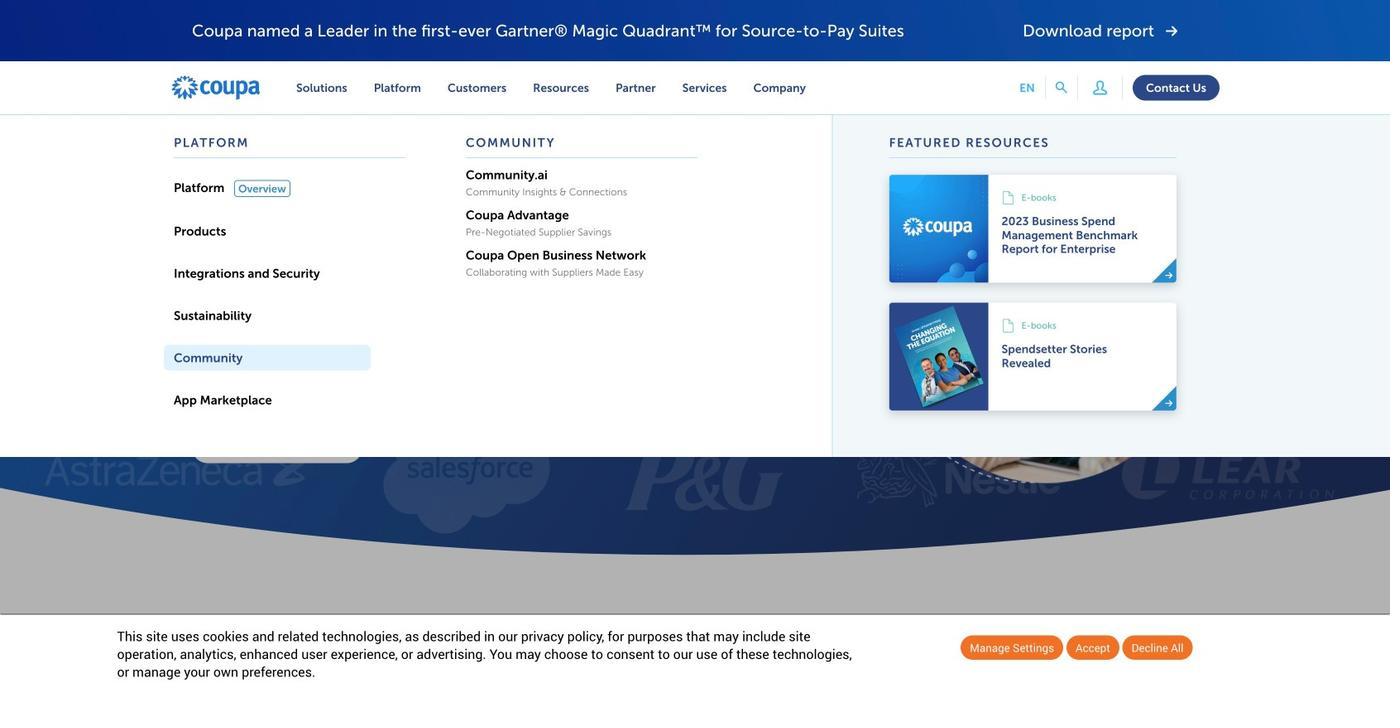 Task type: describe. For each thing, give the bounding box(es) containing it.
staff members talking image
[[876, 180, 1199, 483]]

home image
[[171, 75, 262, 101]]

mag glass image
[[1056, 82, 1068, 94]]



Task type: locate. For each thing, give the bounding box(es) containing it.
platform_user_centric image
[[1089, 76, 1113, 100]]

arrow image
[[1165, 271, 1174, 279]]



